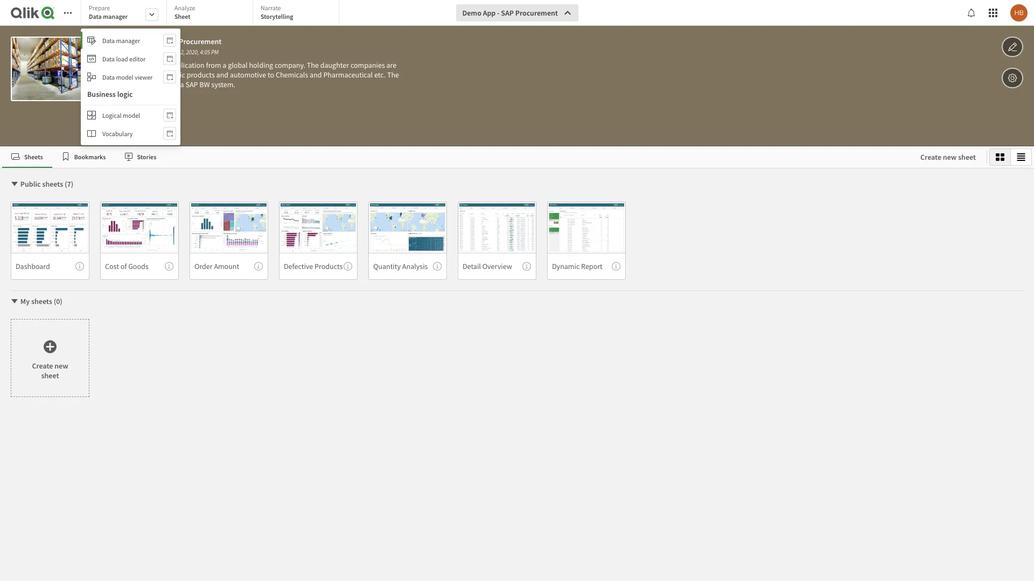 Task type: locate. For each thing, give the bounding box(es) containing it.
- for demo app - sap procurement
[[497, 8, 500, 18]]

model for data
[[116, 73, 133, 81]]

logic
[[117, 89, 133, 99]]

book image
[[87, 129, 96, 138]]

0 vertical spatial create new sheet
[[921, 152, 976, 162]]

tooltip for dashboard
[[75, 262, 84, 271]]

model up logic
[[116, 73, 133, 81]]

dashboard menu item
[[11, 253, 89, 280]]

manager inside button
[[116, 36, 140, 44]]

0 horizontal spatial sheet
[[41, 371, 59, 381]]

business logic image
[[87, 111, 96, 120]]

public sheets (7)
[[20, 179, 73, 189]]

tooltip for dynamic report
[[612, 262, 621, 271]]

1 horizontal spatial a
[[223, 60, 227, 70]]

tab list containing prepare
[[81, 0, 343, 27]]

- inside demo app - sap procurement data last loaded: oct 12, 2020, 4:05 pm procurement application from a global holding company. the daughter companies are active in electronic products and automotive to chemicals and pharmaceutical etc. the data comes from a sap bw system.
[[161, 37, 163, 46]]

data down prepare
[[89, 12, 102, 20]]

1 vertical spatial new
[[55, 361, 68, 371]]

cost of goods menu item
[[100, 253, 179, 280]]

sheets left '(7)'
[[42, 179, 63, 189]]

goods
[[128, 262, 149, 271]]

automotive
[[230, 70, 266, 80]]

in
[[146, 70, 152, 80]]

the right "etc."
[[387, 70, 399, 80]]

model
[[116, 73, 133, 81], [123, 111, 140, 119]]

2 vertical spatial procurement
[[126, 60, 167, 70]]

0 horizontal spatial procurement
[[126, 60, 167, 70]]

detail
[[463, 262, 481, 271]]

0 vertical spatial create
[[921, 152, 942, 162]]

0 vertical spatial from
[[206, 60, 221, 70]]

public
[[20, 179, 41, 189]]

and right chemicals
[[310, 70, 322, 80]]

1 horizontal spatial demo
[[463, 8, 482, 18]]

tooltip for cost of goods
[[165, 262, 173, 271]]

logical model button
[[81, 107, 181, 124]]

dashboard
[[16, 262, 50, 271]]

0 vertical spatial -
[[497, 8, 500, 18]]

tooltip right report
[[612, 262, 621, 271]]

data inside prepare data manager
[[89, 12, 102, 20]]

1 horizontal spatial sap
[[186, 80, 198, 89]]

data inside 'data manager' button
[[102, 36, 115, 44]]

grid view image
[[996, 153, 1005, 162]]

app inside demo app - sap procurement data last loaded: oct 12, 2020, 4:05 pm procurement application from a global holding company. the daughter companies are active in electronic products and automotive to chemicals and pharmaceutical etc. the data comes from a sap bw system.
[[147, 37, 159, 46]]

1 vertical spatial a
[[180, 80, 184, 89]]

from
[[206, 60, 221, 70], [164, 80, 179, 89]]

group
[[990, 149, 1032, 166]]

data
[[126, 80, 140, 89]]

- for demo app - sap procurement data last loaded: oct 12, 2020, 4:05 pm procurement application from a global holding company. the daughter companies are active in electronic products and automotive to chemicals and pharmaceutical etc. the data comes from a sap bw system.
[[161, 37, 163, 46]]

create
[[921, 152, 942, 162], [32, 361, 53, 371]]

1 vertical spatial sheet
[[41, 371, 59, 381]]

companies
[[351, 60, 385, 70]]

procurement for demo app - sap procurement data last loaded: oct 12, 2020, 4:05 pm procurement application from a global holding company. the daughter companies are active in electronic products and automotive to chemicals and pharmaceutical etc. the data comes from a sap bw system.
[[179, 37, 222, 46]]

app inside button
[[483, 8, 496, 18]]

7 tooltip from the left
[[612, 262, 621, 271]]

tooltip inside dynamic report menu item
[[612, 262, 621, 271]]

data load editor
[[102, 55, 146, 63]]

a left global
[[223, 60, 227, 70]]

procurement
[[516, 8, 558, 18], [179, 37, 222, 46], [126, 60, 167, 70]]

create new sheet
[[921, 152, 976, 162], [32, 361, 68, 381]]

1 vertical spatial procurement
[[179, 37, 222, 46]]

sheets
[[42, 179, 63, 189], [31, 297, 52, 307]]

manager up data load editor button
[[116, 36, 140, 44]]

1 vertical spatial from
[[164, 80, 179, 89]]

0 vertical spatial tab list
[[81, 0, 343, 27]]

data inside data load editor button
[[102, 55, 115, 63]]

1 horizontal spatial the
[[387, 70, 399, 80]]

2020,
[[186, 48, 199, 56]]

tooltip right overview
[[523, 262, 531, 271]]

sheets
[[24, 153, 43, 161]]

model for logical
[[123, 111, 140, 119]]

0 vertical spatial model
[[116, 73, 133, 81]]

3 tooltip from the left
[[254, 262, 263, 271]]

data model image
[[87, 73, 96, 81]]

toolbar containing demo app - sap procurement
[[0, 0, 1035, 147]]

sheet
[[175, 12, 191, 20]]

1 horizontal spatial and
[[310, 70, 322, 80]]

tooltip left cost
[[75, 262, 84, 271]]

cost of goods sheet is selected. press the spacebar or enter key to open cost of goods sheet. use the right and left arrow keys to navigate. element
[[100, 202, 179, 280]]

pharmaceutical
[[323, 70, 373, 80]]

1 horizontal spatial -
[[497, 8, 500, 18]]

0 vertical spatial procurement
[[516, 8, 558, 18]]

my
[[20, 297, 30, 307]]

tab list containing sheets
[[2, 147, 910, 168]]

order amount menu item
[[190, 253, 268, 280]]

-
[[497, 8, 500, 18], [161, 37, 163, 46]]

tooltip right products
[[344, 262, 352, 271]]

1 vertical spatial model
[[123, 111, 140, 119]]

tooltip right the amount
[[254, 262, 263, 271]]

tooltip inside order amount menu item
[[254, 262, 263, 271]]

toolbar
[[0, 0, 1035, 147]]

1 horizontal spatial sheet
[[959, 152, 976, 162]]

cost
[[105, 262, 119, 271]]

6 tooltip from the left
[[523, 262, 531, 271]]

4 tooltip from the left
[[344, 262, 352, 271]]

a right data model viewer
              - open in new tab "icon"
[[180, 80, 184, 89]]

1 vertical spatial -
[[161, 37, 163, 46]]

data load editor
              - open in new tab image
[[167, 54, 173, 63]]

0 vertical spatial sap
[[501, 8, 514, 18]]

manager down prepare
[[103, 12, 128, 20]]

1 and from the left
[[216, 70, 228, 80]]

and
[[216, 70, 228, 80], [310, 70, 322, 80]]

1 vertical spatial sheets
[[31, 297, 52, 307]]

data
[[89, 12, 102, 20], [102, 36, 115, 44], [126, 48, 138, 56], [102, 55, 115, 63], [102, 73, 115, 81]]

1 horizontal spatial procurement
[[179, 37, 222, 46]]

sheet
[[959, 152, 976, 162], [41, 371, 59, 381]]

tooltip for quantity analysis
[[433, 262, 442, 271]]

demo inside button
[[463, 8, 482, 18]]

1 horizontal spatial create
[[921, 152, 942, 162]]

data left load
[[102, 55, 115, 63]]

quantity analysis
[[373, 262, 428, 271]]

new
[[943, 152, 957, 162], [55, 361, 68, 371]]

the left daughter
[[307, 60, 319, 70]]

active
[[126, 70, 145, 80]]

editor
[[129, 55, 146, 63]]

bw
[[200, 80, 210, 89]]

demo app - sap procurement data last loaded: oct 12, 2020, 4:05 pm procurement application from a global holding company. the daughter companies are active in electronic products and automotive to chemicals and pharmaceutical etc. the data comes from a sap bw system.
[[126, 37, 401, 89]]

sheets for public sheets
[[42, 179, 63, 189]]

tooltip right analysis
[[433, 262, 442, 271]]

procurement inside button
[[516, 8, 558, 18]]

data model viewer
[[102, 73, 153, 81]]

0 vertical spatial sheet
[[959, 152, 976, 162]]

tooltip inside detail overview menu item
[[523, 262, 531, 271]]

create inside create new sheet
[[32, 361, 53, 371]]

dynamic
[[552, 262, 580, 271]]

0 horizontal spatial app
[[147, 37, 159, 46]]

1 vertical spatial demo
[[126, 37, 145, 46]]

0 horizontal spatial create
[[32, 361, 53, 371]]

(0)
[[54, 297, 62, 307]]

0 vertical spatial new
[[943, 152, 957, 162]]

application
[[0, 0, 1035, 582]]

collapse image
[[10, 180, 19, 189]]

my sheets (0)
[[20, 297, 62, 307]]

tooltip inside defective products menu item
[[344, 262, 352, 271]]

comes
[[142, 80, 162, 89]]

1 horizontal spatial new
[[943, 152, 957, 162]]

data left last
[[126, 48, 138, 56]]

demo for demo app - sap procurement
[[463, 8, 482, 18]]

products
[[187, 70, 215, 80]]

0 horizontal spatial -
[[161, 37, 163, 46]]

and right bw
[[216, 70, 228, 80]]

tooltip inside cost of goods "menu item"
[[165, 262, 173, 271]]

demo for demo app - sap procurement data last loaded: oct 12, 2020, 4:05 pm procurement application from a global holding company. the daughter companies are active in electronic products and automotive to chemicals and pharmaceutical etc. the data comes from a sap bw system.
[[126, 37, 145, 46]]

manager
[[103, 12, 128, 20], [116, 36, 140, 44]]

prepare
[[89, 4, 110, 12]]

0 horizontal spatial a
[[180, 80, 184, 89]]

edit image
[[1008, 40, 1018, 53]]

0 horizontal spatial new
[[55, 361, 68, 371]]

sap
[[501, 8, 514, 18], [165, 37, 178, 46], [186, 80, 198, 89]]

system.
[[211, 80, 235, 89]]

1 vertical spatial create new sheet
[[32, 361, 68, 381]]

new inside button
[[943, 152, 957, 162]]

0 horizontal spatial demo
[[126, 37, 145, 46]]

from down pm
[[206, 60, 221, 70]]

tooltip
[[75, 262, 84, 271], [165, 262, 173, 271], [254, 262, 263, 271], [344, 262, 352, 271], [433, 262, 442, 271], [523, 262, 531, 271], [612, 262, 621, 271]]

daughter
[[320, 60, 349, 70]]

0 horizontal spatial and
[[216, 70, 228, 80]]

1 tooltip from the left
[[75, 262, 84, 271]]

vocabulary
              - open in new tab image
[[167, 129, 173, 138]]

tooltip inside dashboard menu item
[[75, 262, 84, 271]]

tooltip for order amount
[[254, 262, 263, 271]]

etc.
[[374, 70, 386, 80]]

pm
[[211, 48, 219, 56]]

data manager
              - open in new tab image
[[167, 36, 173, 45]]

overview
[[483, 262, 512, 271]]

quantity analysis sheet is selected. press the spacebar or enter key to open quantity analysis sheet. use the right and left arrow keys to navigate. element
[[369, 202, 447, 280]]

0 vertical spatial sheets
[[42, 179, 63, 189]]

1 horizontal spatial app
[[483, 8, 496, 18]]

tooltip right goods
[[165, 262, 173, 271]]

create new sheet inside button
[[921, 152, 976, 162]]

1 vertical spatial sap
[[165, 37, 178, 46]]

app for demo app - sap procurement
[[483, 8, 496, 18]]

list view image
[[1017, 153, 1026, 162]]

0 vertical spatial app
[[483, 8, 496, 18]]

model up vocabulary button
[[123, 111, 140, 119]]

demo
[[463, 8, 482, 18], [126, 37, 145, 46]]

0 vertical spatial demo
[[463, 8, 482, 18]]

0 vertical spatial manager
[[103, 12, 128, 20]]

data manager button
[[81, 32, 181, 49]]

data right data model icon
[[102, 73, 115, 81]]

sap inside demo app - sap procurement button
[[501, 8, 514, 18]]

2 tooltip from the left
[[165, 262, 173, 271]]

company.
[[275, 60, 306, 70]]

tab list
[[81, 0, 343, 27], [2, 147, 910, 168]]

from right comes
[[164, 80, 179, 89]]

last
[[139, 48, 148, 56]]

1 vertical spatial tab list
[[2, 147, 910, 168]]

sheets left (0)
[[31, 297, 52, 307]]

2 horizontal spatial procurement
[[516, 8, 558, 18]]

- inside button
[[497, 8, 500, 18]]

dashboard sheet is selected. press the spacebar or enter key to open dashboard sheet. use the right and left arrow keys to navigate. element
[[11, 202, 89, 280]]

data for model
[[102, 73, 115, 81]]

data inside data model viewer button
[[102, 73, 115, 81]]

defective products sheet is selected. press the spacebar or enter key to open defective products sheet. use the right and left arrow keys to navigate. element
[[279, 202, 358, 280]]

detail overview sheet is selected. press the spacebar or enter key to open detail overview sheet. use the right and left arrow keys to navigate. element
[[458, 202, 537, 280]]

5 tooltip from the left
[[433, 262, 442, 271]]

a
[[223, 60, 227, 70], [180, 80, 184, 89]]

sheet inside create new sheet
[[41, 371, 59, 381]]

the
[[307, 60, 319, 70], [387, 70, 399, 80]]

stories button
[[115, 147, 166, 168]]

demo inside demo app - sap procurement data last loaded: oct 12, 2020, 4:05 pm procurement application from a global holding company. the daughter companies are active in electronic products and automotive to chemicals and pharmaceutical etc. the data comes from a sap bw system.
[[126, 37, 145, 46]]

1 vertical spatial app
[[147, 37, 159, 46]]

2 vertical spatial sap
[[186, 80, 198, 89]]

order
[[195, 262, 213, 271]]

1 horizontal spatial create new sheet
[[921, 152, 976, 162]]

report
[[581, 262, 603, 271]]

vocabulary
[[102, 130, 133, 138]]

0 horizontal spatial sap
[[165, 37, 178, 46]]

2 horizontal spatial sap
[[501, 8, 514, 18]]

bookmarks button
[[52, 147, 115, 168]]

1 vertical spatial manager
[[116, 36, 140, 44]]

1 vertical spatial create
[[32, 361, 53, 371]]

data right data manager "icon"
[[102, 36, 115, 44]]

tooltip for detail overview
[[523, 262, 531, 271]]

application containing demo app - sap procurement
[[0, 0, 1035, 582]]

analyze sheet
[[175, 4, 195, 20]]

tooltip inside quantity analysis menu item
[[433, 262, 442, 271]]



Task type: vqa. For each thing, say whether or not it's contained in the screenshot.
custom notifications main content
no



Task type: describe. For each thing, give the bounding box(es) containing it.
defective products
[[284, 262, 343, 271]]

quantity
[[373, 262, 401, 271]]

holding
[[249, 60, 273, 70]]

data manager image
[[87, 36, 96, 45]]

0 vertical spatial a
[[223, 60, 227, 70]]

application
[[169, 60, 205, 70]]

sap for demo app - sap procurement data last loaded: oct 12, 2020, 4:05 pm procurement application from a global holding company. the daughter companies are active in electronic products and automotive to chemicals and pharmaceutical etc. the data comes from a sap bw system.
[[165, 37, 178, 46]]

dynamic report sheet is selected. press the spacebar or enter key to open dynamic report sheet. use the right and left arrow keys to navigate. element
[[547, 202, 626, 280]]

create inside create new sheet button
[[921, 152, 942, 162]]

data model viewer
              - open in new tab image
[[167, 73, 173, 81]]

application image
[[87, 54, 96, 63]]

data inside demo app - sap procurement data last loaded: oct 12, 2020, 4:05 pm procurement application from a global holding company. the daughter companies are active in electronic products and automotive to chemicals and pharmaceutical etc. the data comes from a sap bw system.
[[126, 48, 138, 56]]

logical model
              - open in new tab image
[[167, 111, 173, 120]]

quantity analysis menu item
[[369, 253, 447, 280]]

loaded:
[[149, 48, 167, 56]]

oct
[[169, 48, 177, 56]]

dynamic report
[[552, 262, 603, 271]]

data for load
[[102, 55, 115, 63]]

0 horizontal spatial from
[[164, 80, 179, 89]]

sheet inside button
[[959, 152, 976, 162]]

global
[[228, 60, 248, 70]]

sap for demo app - sap procurement
[[501, 8, 514, 18]]

logical model
[[102, 111, 140, 119]]

defective
[[284, 262, 313, 271]]

4:05
[[200, 48, 210, 56]]

create new sheet button
[[912, 149, 985, 166]]

analyze
[[175, 4, 195, 12]]

2 and from the left
[[310, 70, 322, 80]]

data manager
[[102, 36, 140, 44]]

are
[[387, 60, 397, 70]]

vocabulary button
[[81, 125, 181, 142]]

bookmarks
[[74, 153, 106, 161]]

order amount
[[195, 262, 239, 271]]

0 horizontal spatial the
[[307, 60, 319, 70]]

narrate storytelling
[[261, 4, 293, 20]]

defective products menu item
[[279, 253, 358, 280]]

new inside create new sheet
[[55, 361, 68, 371]]

business
[[87, 89, 116, 99]]

data for manager
[[102, 36, 115, 44]]

tab list inside toolbar
[[81, 0, 343, 27]]

products
[[315, 262, 343, 271]]

dynamic report menu item
[[547, 253, 626, 280]]

sheets for my sheets
[[31, 297, 52, 307]]

manager inside prepare data manager
[[103, 12, 128, 20]]

stories
[[137, 153, 156, 161]]

detail overview
[[463, 262, 512, 271]]

app options image
[[1008, 72, 1018, 85]]

load
[[116, 55, 128, 63]]

cost of goods
[[105, 262, 149, 271]]

storytelling
[[261, 12, 293, 20]]

detail overview menu item
[[458, 253, 537, 280]]

tooltip for defective products
[[344, 262, 352, 271]]

prepare data manager
[[89, 4, 128, 20]]

business logic
[[87, 89, 133, 99]]

viewer
[[135, 73, 153, 81]]

analysis
[[402, 262, 428, 271]]

demo app - sap procurement
[[463, 8, 558, 18]]

amount
[[214, 262, 239, 271]]

to
[[268, 70, 274, 80]]

(7)
[[65, 179, 73, 189]]

data load editor button
[[81, 50, 181, 67]]

sheets button
[[2, 147, 52, 168]]

demo app - sap procurement button
[[456, 4, 579, 22]]

procurement for demo app - sap procurement
[[516, 8, 558, 18]]

12,
[[178, 48, 185, 56]]

order amount sheet is selected. press the spacebar or enter key to open order amount sheet. use the right and left arrow keys to navigate. element
[[190, 202, 268, 280]]

logical
[[102, 111, 122, 119]]

electronic
[[154, 70, 185, 80]]

collapse image
[[10, 297, 19, 306]]

app for demo app - sap procurement data last loaded: oct 12, 2020, 4:05 pm procurement application from a global holding company. the daughter companies are active in electronic products and automotive to chemicals and pharmaceutical etc. the data comes from a sap bw system.
[[147, 37, 159, 46]]

narrate
[[261, 4, 281, 12]]

1 horizontal spatial from
[[206, 60, 221, 70]]

chemicals
[[276, 70, 308, 80]]

data model viewer button
[[81, 68, 181, 86]]

of
[[121, 262, 127, 271]]

0 horizontal spatial create new sheet
[[32, 361, 68, 381]]



